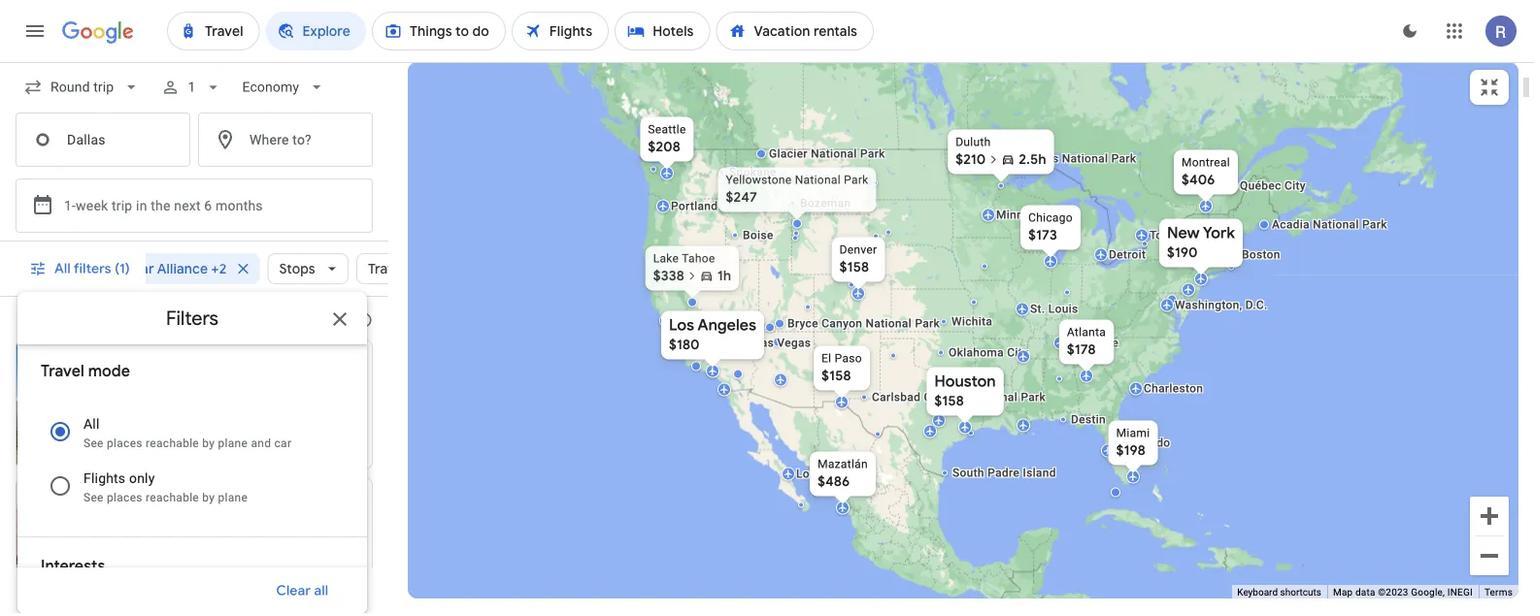 Task type: describe. For each thing, give the bounding box(es) containing it.
clear
[[276, 583, 311, 600]]

new
[[1167, 223, 1200, 243]]

all filters (1)
[[54, 260, 130, 278]]

clear all
[[276, 583, 328, 600]]

travel inside popup button
[[368, 260, 406, 278]]

months
[[216, 198, 263, 214]]

6
[[204, 198, 212, 214]]

see inside 'all see places reachable by plane and car'
[[84, 437, 104, 451]]

$338
[[653, 268, 685, 285]]

keyboard shortcuts
[[1237, 587, 1322, 599]]

park for yellowstone national park $247
[[844, 173, 869, 187]]

mazatlán
[[818, 458, 868, 471]]

vegas
[[777, 336, 811, 350]]

caverns
[[924, 391, 968, 404]]

bozeman
[[800, 197, 851, 210]]

houston
[[934, 372, 996, 392]]

208 US dollars text field
[[648, 138, 681, 156]]

only
[[129, 470, 155, 486]]

2.5h
[[1019, 151, 1047, 168]]

national for glacier national park
[[811, 147, 857, 161]]

national down oklahoma city
[[972, 391, 1018, 404]]

filters
[[166, 306, 218, 331]]

flights only see places reachable by plane
[[84, 470, 248, 505]]

198 US dollars text field
[[1116, 442, 1146, 460]]

$210
[[956, 151, 986, 168]]

plane inside 'all see places reachable by plane and car'
[[218, 437, 248, 451]]

denver
[[840, 243, 877, 257]]

terms link
[[1485, 587, 1513, 599]]

486 US dollars text field
[[818, 473, 850, 491]]

houston $158
[[934, 372, 996, 410]]

$158 for houston
[[934, 393, 964, 410]]

view smaller map image
[[1478, 76, 1501, 99]]

delta image
[[162, 535, 178, 551]]

el paso $158
[[822, 352, 862, 385]]

national for acadia national park
[[1313, 218, 1359, 232]]

next
[[174, 198, 201, 214]]

1 hour text field
[[718, 268, 731, 285]]

el
[[822, 352, 832, 366]]

los angeles $180
[[669, 316, 756, 354]]

padre
[[988, 467, 1020, 480]]

minneapolis
[[996, 208, 1063, 222]]

los angeles
[[162, 494, 250, 514]]

$178
[[1067, 341, 1096, 359]]

los for los angeles $180
[[669, 316, 694, 335]]

clear all button
[[253, 568, 352, 615]]

mazatlán $486
[[818, 458, 868, 491]]

charleston
[[1144, 382, 1203, 396]]

1
[[188, 79, 196, 95]]

yellowstone national park $247
[[726, 173, 869, 206]]

plane inside flights only see places reachable by plane
[[218, 491, 248, 505]]

nonstop
[[185, 535, 238, 551]]

travel mode button
[[356, 246, 480, 292]]

oklahoma city
[[949, 346, 1028, 360]]

keyboard shortcuts button
[[1237, 586, 1322, 600]]

destin
[[1071, 413, 1106, 427]]

these
[[278, 314, 308, 327]]

158 US dollars text field
[[840, 259, 869, 276]]

filters
[[74, 260, 111, 278]]

san francisco
[[674, 314, 751, 328]]

south padre island
[[953, 467, 1056, 480]]

d.c.
[[1246, 299, 1268, 312]]

190 US dollars text field
[[1167, 244, 1198, 262]]

seattle $208
[[648, 123, 686, 156]]

all see places reachable by plane and car
[[84, 416, 292, 451]]

park left wichita
[[915, 317, 940, 331]]

338 US dollars text field
[[653, 268, 685, 285]]

loading results progress bar
[[0, 62, 1534, 66]]

3
[[250, 535, 258, 551]]

0 horizontal spatial $180
[[326, 578, 356, 595]]

0 horizontal spatial travel mode
[[41, 362, 130, 382]]

all for all see places reachable by plane and car
[[84, 416, 100, 432]]

star alliance +2 button
[[116, 246, 260, 292]]

mode inside travel mode popup button
[[410, 260, 447, 278]]

about
[[243, 314, 275, 327]]

$173
[[1028, 227, 1057, 244]]

(1)
[[115, 260, 130, 278]]

nashville
[[1068, 336, 1119, 350]]

$158 inside el paso $158
[[822, 368, 851, 385]]

national for voyageurs national park
[[1062, 152, 1108, 166]]

reachable inside flights only see places reachable by plane
[[146, 491, 199, 505]]

and
[[251, 437, 271, 451]]

main menu image
[[23, 19, 47, 43]]

car
[[274, 437, 292, 451]]

all
[[314, 583, 328, 600]]

$190
[[1167, 244, 1198, 262]]

$180 inside los angeles $180
[[669, 336, 700, 354]]

1-week trip in the next 6 months
[[64, 198, 263, 214]]

map
[[1333, 587, 1353, 599]]

week
[[76, 198, 108, 214]]

travel mode inside popup button
[[368, 260, 447, 278]]

hr
[[261, 535, 274, 551]]

2 hours 30 minutes text field
[[1019, 151, 1047, 168]]

$198
[[1116, 442, 1146, 460]]

trip
[[112, 198, 132, 214]]

atlanta $178
[[1067, 326, 1106, 359]]

carlsbad
[[872, 391, 921, 404]]

st.
[[1030, 302, 1045, 316]]

miami
[[1116, 427, 1150, 440]]

map region
[[279, 27, 1522, 615]]

washington,
[[1175, 299, 1242, 312]]



Task type: vqa. For each thing, say whether or not it's contained in the screenshot.


Task type: locate. For each thing, give the bounding box(es) containing it.
by up the nonstop
[[202, 491, 215, 505]]

los up delta icon
[[162, 494, 187, 514]]

1 reachable from the top
[[146, 437, 199, 451]]

about these results image
[[341, 297, 387, 344]]

places inside flights only see places reachable by plane
[[107, 491, 143, 505]]

stops
[[279, 260, 315, 278]]

places down only
[[107, 491, 143, 505]]

flights
[[84, 470, 126, 486]]

2 vertical spatial $158
[[934, 393, 964, 410]]

1 button
[[153, 64, 230, 111]]

1 by from the top
[[202, 437, 215, 451]]

1 vertical spatial reachable
[[146, 491, 199, 505]]

loreto
[[796, 468, 832, 481]]

210 US dollars text field
[[956, 151, 986, 168]]

1 horizontal spatial angeles
[[698, 316, 756, 335]]

$158 down denver
[[840, 259, 869, 276]]

places inside 'all see places reachable by plane and car'
[[107, 437, 143, 451]]

atlanta
[[1067, 326, 1106, 339]]

angeles up 'las'
[[698, 316, 756, 335]]

1 vertical spatial mode
[[88, 362, 130, 382]]

min
[[297, 535, 320, 551]]

data
[[1356, 587, 1376, 599]]

1 vertical spatial $158
[[822, 368, 851, 385]]

map data ©2023 google, inegi
[[1333, 587, 1473, 599]]

louis
[[1049, 302, 1078, 316]]

1 vertical spatial travel
[[41, 362, 84, 382]]

travel
[[368, 260, 406, 278], [41, 362, 84, 382]]

close dialog image
[[328, 308, 352, 331]]

city right oklahoma
[[1007, 346, 1028, 360]]

park up 'bozeman'
[[844, 173, 869, 187]]

national up 'bozeman'
[[795, 173, 841, 187]]

$180 right usd
[[326, 578, 356, 595]]

1 vertical spatial travel mode
[[41, 362, 130, 382]]

national right 2.5h text field
[[1062, 152, 1108, 166]]

by inside 'all see places reachable by plane and car'
[[202, 437, 215, 451]]

Where to? text field
[[198, 113, 373, 167]]

158 US dollars text field
[[822, 368, 851, 385]]

1 vertical spatial plane
[[218, 491, 248, 505]]

0 vertical spatial $158
[[840, 259, 869, 276]]

angeles for los angeles $180
[[698, 316, 756, 335]]

0 horizontal spatial city
[[1007, 346, 1028, 360]]

keyboard
[[1237, 587, 1278, 599]]

1 horizontal spatial travel
[[368, 260, 406, 278]]

national right glacier
[[811, 147, 857, 161]]

las vegas
[[755, 336, 811, 350]]

None text field
[[16, 113, 190, 167]]

0 vertical spatial travel
[[368, 260, 406, 278]]

1 horizontal spatial city
[[1285, 179, 1306, 193]]

park right acadia
[[1362, 218, 1387, 232]]

filters form
[[0, 62, 388, 242]]

los inside los angeles $180
[[669, 316, 694, 335]]

1 horizontal spatial all
[[84, 416, 100, 432]]

0 vertical spatial city
[[1285, 179, 1306, 193]]

1 vertical spatial $180
[[326, 578, 356, 595]]

seattle
[[648, 123, 686, 136]]

all inside 'all see places reachable by plane and car'
[[84, 416, 100, 432]]

montreal
[[1182, 156, 1230, 169]]

los for los angeles
[[162, 494, 187, 514]]

158 US dollars text field
[[934, 393, 964, 410]]

los up $180 text box
[[669, 316, 694, 335]]

247 US dollars text field
[[726, 189, 757, 206]]

$158 for denver
[[840, 259, 869, 276]]

city
[[1285, 179, 1306, 193], [1007, 346, 1028, 360]]

lake
[[653, 252, 679, 266]]

©2023
[[1378, 587, 1409, 599]]

1 vertical spatial los
[[162, 494, 187, 514]]

1 vertical spatial by
[[202, 491, 215, 505]]

see inside flights only see places reachable by plane
[[84, 491, 104, 505]]

0 vertical spatial by
[[202, 437, 215, 451]]

boston
[[1242, 248, 1281, 262]]

reachable
[[146, 437, 199, 451], [146, 491, 199, 505]]

terms
[[1485, 587, 1513, 599]]

chicago $173
[[1028, 211, 1073, 244]]

see up 'flights'
[[84, 437, 104, 451]]

glacier national park
[[769, 147, 885, 161]]

$158 inside 'denver $158'
[[840, 259, 869, 276]]

0 horizontal spatial all
[[54, 260, 71, 278]]

miami $198
[[1116, 427, 1150, 460]]

173 US dollars text field
[[1028, 227, 1057, 244]]

google,
[[1411, 587, 1445, 599]]

st. louis
[[1030, 302, 1078, 316]]

tahoe
[[682, 252, 715, 266]]

by inside flights only see places reachable by plane
[[202, 491, 215, 505]]

toronto
[[1150, 229, 1192, 242]]

0 vertical spatial places
[[107, 437, 143, 451]]

1 vertical spatial see
[[84, 491, 104, 505]]

national inside "yellowstone national park $247"
[[795, 173, 841, 187]]

change appearance image
[[1387, 8, 1433, 54]]

$406
[[1182, 171, 1215, 189]]

plane left and
[[218, 437, 248, 451]]

angeles
[[698, 316, 756, 335], [191, 494, 250, 514]]

new york $190
[[1167, 223, 1235, 262]]

178 US dollars text field
[[1067, 341, 1096, 359]]

star
[[128, 260, 154, 278]]

406 US dollars text field
[[1182, 171, 1215, 189]]

plane
[[218, 437, 248, 451], [218, 491, 248, 505]]

0 horizontal spatial los
[[162, 494, 187, 514]]

1 plane from the top
[[218, 437, 248, 451]]

0 vertical spatial $180
[[669, 336, 700, 354]]

1-week trip in the next 6 months button
[[16, 179, 373, 233]]

2 reachable from the top
[[146, 491, 199, 505]]

None field
[[16, 70, 149, 105], [234, 70, 334, 105], [16, 70, 149, 105], [234, 70, 334, 105]]

city for québec city
[[1285, 179, 1306, 193]]

none text field inside 'filters' form
[[16, 113, 190, 167]]

1 vertical spatial angeles
[[191, 494, 250, 514]]

paso
[[835, 352, 862, 366]]

usd
[[298, 583, 325, 600]]

montreal $406
[[1182, 156, 1230, 189]]

0 horizontal spatial travel
[[41, 362, 84, 382]]

1 see from the top
[[84, 437, 104, 451]]

all
[[54, 260, 71, 278], [84, 416, 100, 432]]

detroit
[[1109, 248, 1146, 262]]

angeles inside los angeles $180
[[698, 316, 756, 335]]

$158 down houston
[[934, 393, 964, 410]]

1 vertical spatial places
[[107, 491, 143, 505]]

0 vertical spatial travel mode
[[368, 260, 447, 278]]

park for acadia national park
[[1362, 218, 1387, 232]]

0 vertical spatial los
[[669, 316, 694, 335]]

35
[[277, 535, 293, 551]]

national right acadia
[[1313, 218, 1359, 232]]

see down 'flights'
[[84, 491, 104, 505]]

0 horizontal spatial mode
[[88, 362, 130, 382]]

york
[[1203, 223, 1235, 243]]

voyageurs
[[1001, 152, 1059, 166]]

glacier
[[769, 147, 808, 161]]

alliance
[[157, 260, 208, 278]]

usd button
[[261, 576, 340, 607]]

bryce
[[788, 317, 818, 331]]

oklahoma
[[949, 346, 1004, 360]]

stops button
[[267, 246, 348, 292]]

1 vertical spatial all
[[84, 416, 100, 432]]

travel mode option group
[[41, 405, 344, 514]]

1h
[[718, 268, 731, 285]]

$158 inside houston $158
[[934, 393, 964, 410]]

all up 'flights'
[[84, 416, 100, 432]]

park up "yellowstone national park $247"
[[860, 147, 885, 161]]

park down oklahoma city
[[1021, 391, 1046, 404]]

reachable inside 'all see places reachable by plane and car'
[[146, 437, 199, 451]]

washington, d.c.
[[1175, 299, 1268, 312]]

south
[[953, 467, 985, 480]]

1 places from the top
[[107, 437, 143, 451]]

1 horizontal spatial $180
[[669, 336, 700, 354]]

national
[[811, 147, 857, 161], [1062, 152, 1108, 166], [795, 173, 841, 187], [1313, 218, 1359, 232], [866, 317, 912, 331], [972, 391, 1018, 404]]

angeles for los angeles
[[191, 494, 250, 514]]

voyageurs national park
[[1001, 152, 1137, 166]]

park for glacier national park
[[860, 147, 885, 161]]

reachable up flights only see places reachable by plane
[[146, 437, 199, 451]]

$180 down san
[[669, 336, 700, 354]]

national right the canyon
[[866, 317, 912, 331]]

island
[[1023, 467, 1056, 480]]

park left montreal
[[1111, 152, 1137, 166]]

$158 down the el
[[822, 368, 851, 385]]

acadia
[[1272, 218, 1310, 232]]

0 vertical spatial mode
[[410, 260, 447, 278]]

$208
[[648, 138, 681, 156]]

interests
[[41, 557, 105, 577]]

city for oklahoma city
[[1007, 346, 1028, 360]]

1 horizontal spatial mode
[[410, 260, 447, 278]]

0 vertical spatial all
[[54, 260, 71, 278]]

all for all filters (1)
[[54, 260, 71, 278]]

places up only
[[107, 437, 143, 451]]

park
[[860, 147, 885, 161], [1111, 152, 1137, 166], [844, 173, 869, 187], [1362, 218, 1387, 232], [915, 317, 940, 331], [1021, 391, 1046, 404]]

by left and
[[202, 437, 215, 451]]

francisco
[[698, 314, 751, 328]]

plane up the nonstop
[[218, 491, 248, 505]]

0 vertical spatial reachable
[[146, 437, 199, 451]]

city right québec
[[1285, 179, 1306, 193]]

angeles up the nonstop
[[191, 494, 250, 514]]

1 horizontal spatial travel mode
[[368, 260, 447, 278]]

2 places from the top
[[107, 491, 143, 505]]

180 US dollars text field
[[326, 578, 356, 595]]

0 horizontal spatial angeles
[[191, 494, 250, 514]]

0 vertical spatial angeles
[[698, 316, 756, 335]]

star alliance +2
[[128, 260, 227, 278]]

park for voyageurs national park
[[1111, 152, 1137, 166]]

 image
[[242, 533, 246, 553]]

all inside "button"
[[54, 260, 71, 278]]

0 vertical spatial plane
[[218, 437, 248, 451]]

+2
[[211, 260, 227, 278]]

0 vertical spatial see
[[84, 437, 104, 451]]

1 vertical spatial city
[[1007, 346, 1028, 360]]

reachable down only
[[146, 491, 199, 505]]

1 horizontal spatial los
[[669, 316, 694, 335]]

in
[[136, 198, 147, 214]]

2 see from the top
[[84, 491, 104, 505]]

2 plane from the top
[[218, 491, 248, 505]]

canyon
[[822, 317, 863, 331]]

results
[[311, 314, 349, 327]]

the
[[151, 198, 170, 214]]

san
[[674, 314, 695, 328]]

national for yellowstone national park $247
[[795, 173, 841, 187]]

all filters (1) button
[[17, 246, 145, 292]]

denver $158
[[840, 243, 877, 276]]

180 US dollars text field
[[669, 336, 700, 354]]

park inside "yellowstone national park $247"
[[844, 173, 869, 187]]

all left filters
[[54, 260, 71, 278]]

2 by from the top
[[202, 491, 215, 505]]

about these results
[[243, 314, 349, 327]]



